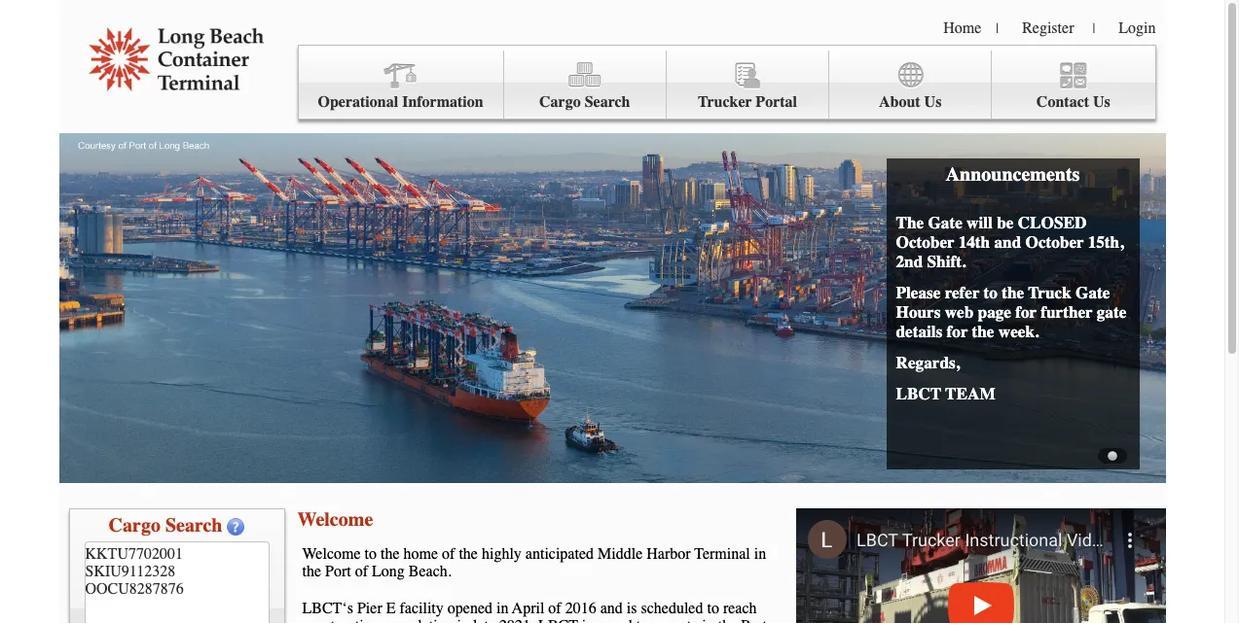 Task type: describe. For each thing, give the bounding box(es) containing it.
contact
[[1037, 93, 1089, 111]]

hours
[[896, 303, 941, 322]]

to inside please refer to the truck gate hours web page for further gate details for the week.
[[984, 283, 998, 303]]

operational information
[[318, 93, 483, 111]]

be
[[997, 213, 1014, 233]]

the
[[896, 213, 924, 233]]

scheduled
[[641, 601, 703, 618]]

trucker
[[698, 93, 752, 111]]

middle
[[598, 546, 643, 564]]

completion
[[383, 618, 453, 624]]

facility
[[400, 601, 444, 618]]

gate inside the gate will be closed october 14th and october 15th, 2nd shift.
[[928, 213, 963, 233]]

the left port
[[302, 564, 321, 581]]

harbor
[[647, 546, 691, 564]]

truck
[[1028, 283, 1071, 303]]

the gate will be closed october 14th and october 15th, 2nd shift.
[[896, 213, 1124, 272]]

welcome for welcome to the home of the highly anticipated middle harbor terminal in the port of long beach.
[[302, 546, 361, 564]]

and
[[600, 601, 623, 618]]

week.
[[998, 322, 1039, 342]]

in left the late
[[457, 618, 469, 624]]

team
[[945, 384, 995, 404]]

in right operate
[[702, 618, 714, 624]]

cargo search inside menu bar
[[539, 93, 630, 111]]

operate
[[652, 618, 698, 624]]

please
[[896, 283, 941, 303]]

2 | from the left
[[1093, 20, 1095, 37]]

in inside welcome to the home of the highly anticipated middle harbor terminal in the port of long beach.
[[754, 546, 766, 564]]

information
[[402, 93, 483, 111]]

late
[[473, 618, 496, 624]]

1 horizontal spatial for
[[1016, 303, 1037, 322]]

announcements
[[946, 164, 1080, 186]]

proud
[[596, 618, 632, 624]]

trucker portal
[[698, 93, 797, 111]]

construction
[[302, 618, 379, 624]]

lbct's pier e facility opened in april of 2016 and is scheduled to reach construction completion in late 2021.  lbct is proud to operate in the por
[[302, 601, 780, 624]]

welcome for welcome
[[297, 509, 373, 531]]

shift.
[[927, 252, 966, 272]]

about us
[[879, 93, 942, 111]]

operational information link
[[298, 51, 504, 120]]

2nd
[[896, 252, 923, 272]]

in right the late
[[496, 601, 509, 618]]

gate inside please refer to the truck gate hours web page for further gate details for the week.
[[1076, 283, 1110, 303]]

home
[[403, 546, 438, 564]]

reach
[[723, 601, 757, 618]]

e
[[386, 601, 396, 618]]

register
[[1022, 19, 1074, 37]]



Task type: locate. For each thing, give the bounding box(es) containing it.
search inside menu bar
[[585, 93, 630, 111]]

about us link
[[829, 51, 992, 120]]

welcome
[[297, 509, 373, 531], [302, 546, 361, 564]]

0 vertical spatial gate
[[928, 213, 963, 233]]

welcome to the home of the highly anticipated middle harbor terminal in the port of long beach.
[[302, 546, 766, 581]]

0 horizontal spatial is
[[582, 618, 592, 624]]

us right about
[[924, 93, 942, 111]]

further
[[1041, 303, 1093, 322]]

Enter container numbers and/ or booking numbers. text field
[[84, 542, 269, 624]]

operational
[[318, 93, 398, 111]]

0 horizontal spatial |
[[996, 20, 999, 37]]

lbct team
[[896, 384, 995, 404]]

the inside lbct's pier e facility opened in april of 2016 and is scheduled to reach construction completion in late 2021.  lbct is proud to operate in the por
[[718, 618, 737, 624]]

cargo inside cargo search link
[[539, 93, 581, 111]]

lbct's
[[302, 601, 353, 618]]

|
[[996, 20, 999, 37], [1093, 20, 1095, 37]]

trucker portal link
[[667, 51, 829, 120]]

is right and
[[627, 601, 637, 618]]

search
[[585, 93, 630, 111], [165, 515, 222, 537]]

register link
[[1022, 19, 1074, 37]]

menu bar containing operational information
[[297, 45, 1156, 120]]

beach.
[[409, 564, 451, 581]]

cargo search
[[539, 93, 630, 111], [109, 515, 222, 537]]

| right home at the right
[[996, 20, 999, 37]]

0 vertical spatial cargo search
[[539, 93, 630, 111]]

1 horizontal spatial |
[[1093, 20, 1095, 37]]

of left the 2016
[[548, 601, 561, 618]]

us right "contact"
[[1093, 93, 1110, 111]]

us
[[924, 93, 942, 111], [1093, 93, 1110, 111]]

1 horizontal spatial gate
[[1076, 283, 1110, 303]]

for right details
[[947, 322, 968, 342]]

2 horizontal spatial of
[[548, 601, 561, 618]]

gate
[[928, 213, 963, 233], [1076, 283, 1110, 303]]

is left and
[[582, 618, 592, 624]]

october up please
[[896, 233, 954, 252]]

lbct inside lbct's pier e facility opened in april of 2016 and is scheduled to reach construction completion in late 2021.  lbct is proud to operate in the por
[[538, 618, 578, 624]]

for
[[1016, 303, 1037, 322], [947, 322, 968, 342]]

2 october from the left
[[1025, 233, 1084, 252]]

lbct right 2021.
[[538, 618, 578, 624]]

1 horizontal spatial lbct
[[896, 384, 941, 404]]

the right operate
[[718, 618, 737, 624]]

will
[[967, 213, 993, 233]]

0 horizontal spatial lbct
[[538, 618, 578, 624]]

web
[[945, 303, 974, 322]]

to left reach
[[707, 601, 719, 618]]

1 horizontal spatial october
[[1025, 233, 1084, 252]]

0 horizontal spatial cargo search
[[109, 515, 222, 537]]

details
[[896, 322, 943, 342]]

october
[[896, 233, 954, 252], [1025, 233, 1084, 252]]

lbct down regards,​
[[896, 384, 941, 404]]

login link
[[1119, 19, 1156, 37]]

long
[[372, 564, 405, 581]]

0 horizontal spatial october
[[896, 233, 954, 252]]

portal
[[756, 93, 797, 111]]

0 horizontal spatial for
[[947, 322, 968, 342]]

in right terminal
[[754, 546, 766, 564]]

0 vertical spatial lbct
[[896, 384, 941, 404]]

the left week.
[[972, 322, 994, 342]]

| left login
[[1093, 20, 1095, 37]]

login
[[1119, 19, 1156, 37]]

1 horizontal spatial us
[[1093, 93, 1110, 111]]

is
[[627, 601, 637, 618], [582, 618, 592, 624]]

1 vertical spatial gate
[[1076, 283, 1110, 303]]

to right refer
[[984, 283, 998, 303]]

home link
[[943, 19, 982, 37]]

of right port
[[355, 564, 368, 581]]

gate left "will" at the top right of page
[[928, 213, 963, 233]]

about
[[879, 93, 920, 111]]

cargo
[[539, 93, 581, 111], [109, 515, 161, 537]]

regards,​
[[896, 353, 960, 373]]

cargo search link
[[504, 51, 667, 120]]

us for contact us
[[1093, 93, 1110, 111]]

pier
[[357, 601, 382, 618]]

to right proud
[[636, 618, 648, 624]]

1 horizontal spatial of
[[442, 546, 455, 564]]

1 vertical spatial lbct
[[538, 618, 578, 624]]

the left truck
[[1002, 283, 1024, 303]]

gate
[[1097, 303, 1127, 322]]

home
[[943, 19, 982, 37]]

1 horizontal spatial cargo search
[[539, 93, 630, 111]]

1 horizontal spatial cargo
[[539, 93, 581, 111]]

april
[[512, 601, 544, 618]]

1 | from the left
[[996, 20, 999, 37]]

port
[[325, 564, 351, 581]]

1 october from the left
[[896, 233, 954, 252]]

of right home
[[442, 546, 455, 564]]

gate right truck
[[1076, 283, 1110, 303]]

0 horizontal spatial search
[[165, 515, 222, 537]]

october up truck
[[1025, 233, 1084, 252]]

0 vertical spatial welcome
[[297, 509, 373, 531]]

0 vertical spatial cargo
[[539, 93, 581, 111]]

0 horizontal spatial us
[[924, 93, 942, 111]]

2 us from the left
[[1093, 93, 1110, 111]]

1 vertical spatial cargo search
[[109, 515, 222, 537]]

1 vertical spatial search
[[165, 515, 222, 537]]

15th,
[[1088, 233, 1124, 252]]

0 horizontal spatial gate
[[928, 213, 963, 233]]

highly
[[482, 546, 522, 564]]

to inside welcome to the home of the highly anticipated middle harbor terminal in the port of long beach.
[[365, 546, 377, 564]]

menu bar
[[297, 45, 1156, 120]]

terminal
[[694, 546, 750, 564]]

welcome up port
[[297, 509, 373, 531]]

0 horizontal spatial cargo
[[109, 515, 161, 537]]

opened
[[448, 601, 493, 618]]

14th and
[[958, 233, 1021, 252]]

the
[[1002, 283, 1024, 303], [972, 322, 994, 342], [381, 546, 400, 564], [459, 546, 478, 564], [302, 564, 321, 581], [718, 618, 737, 624]]

contact us
[[1037, 93, 1110, 111]]

welcome inside welcome to the home of the highly anticipated middle harbor terminal in the port of long beach.
[[302, 546, 361, 564]]

2021.
[[499, 618, 535, 624]]

2016
[[565, 601, 596, 618]]

the left highly
[[459, 546, 478, 564]]

the left home
[[381, 546, 400, 564]]

1 vertical spatial welcome
[[302, 546, 361, 564]]

0 horizontal spatial of
[[355, 564, 368, 581]]

contact us link
[[992, 51, 1155, 120]]

1 horizontal spatial is
[[627, 601, 637, 618]]

to right port
[[365, 546, 377, 564]]

of
[[442, 546, 455, 564], [355, 564, 368, 581], [548, 601, 561, 618]]

us for about us
[[924, 93, 942, 111]]

in
[[754, 546, 766, 564], [496, 601, 509, 618], [457, 618, 469, 624], [702, 618, 714, 624]]

refer
[[945, 283, 980, 303]]

welcome up lbct's
[[302, 546, 361, 564]]

closed
[[1018, 213, 1087, 233]]

lbct
[[896, 384, 941, 404], [538, 618, 578, 624]]

of inside lbct's pier e facility opened in april of 2016 and is scheduled to reach construction completion in late 2021.  lbct is proud to operate in the por
[[548, 601, 561, 618]]

anticipated
[[525, 546, 594, 564]]

us inside "link"
[[924, 93, 942, 111]]

page
[[978, 303, 1011, 322]]

to
[[984, 283, 998, 303], [365, 546, 377, 564], [707, 601, 719, 618], [636, 618, 648, 624]]

for right page
[[1016, 303, 1037, 322]]

please refer to the truck gate hours web page for further gate details for the week.
[[896, 283, 1127, 342]]

1 vertical spatial cargo
[[109, 515, 161, 537]]

1 horizontal spatial search
[[585, 93, 630, 111]]

0 vertical spatial search
[[585, 93, 630, 111]]

1 us from the left
[[924, 93, 942, 111]]



Task type: vqa. For each thing, say whether or not it's contained in the screenshot.
Location
no



